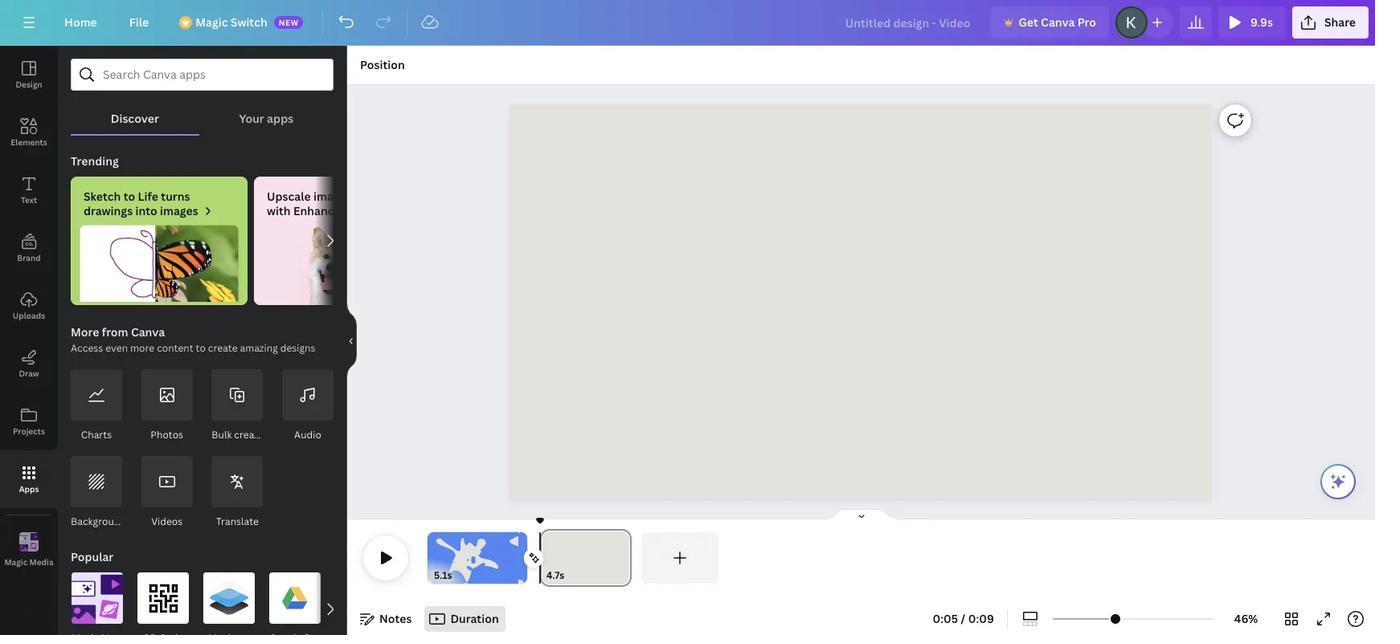 Task type: vqa. For each thing, say whether or not it's contained in the screenshot.
bottom 'create'
yes



Task type: describe. For each thing, give the bounding box(es) containing it.
4.7s button
[[546, 568, 564, 584]]

elements
[[11, 137, 47, 148]]

charts
[[81, 428, 112, 442]]

your apps button
[[199, 91, 334, 134]]

text button
[[0, 162, 58, 219]]

using
[[354, 189, 383, 204]]

Search Canva apps search field
[[103, 59, 301, 90]]

a picture of a dog's face vertically divided into two parts. face's left side is blurry and right side is clear. image
[[254, 225, 431, 305]]

content
[[157, 342, 193, 355]]

canva inside button
[[1041, 14, 1075, 30]]

46% button
[[1220, 607, 1272, 632]]

pro
[[1077, 14, 1096, 30]]

life
[[138, 189, 158, 204]]

magic media button
[[0, 522, 58, 579]]

outline of half a butterfly on the left, transformed into a vibrant image on the right. illustrates the app's sketch-to-image feature. image
[[71, 225, 248, 302]]

hide pages image
[[823, 509, 900, 522]]

more from canva element
[[71, 370, 334, 530]]

9.9s
[[1250, 14, 1273, 30]]

design
[[16, 79, 42, 90]]

bulk create
[[212, 428, 264, 442]]

1 trimming, end edge slider from the left
[[516, 533, 527, 584]]

bulk
[[212, 428, 232, 442]]

projects
[[13, 426, 45, 437]]

draw button
[[0, 335, 58, 393]]

file button
[[116, 6, 162, 39]]

magic for magic media
[[4, 557, 28, 568]]

brand button
[[0, 219, 58, 277]]

switch
[[230, 14, 267, 30]]

more
[[71, 325, 99, 340]]

home link
[[51, 6, 110, 39]]

4.7s
[[546, 569, 564, 583]]

to inside the sketch to life turns drawings into images
[[123, 189, 135, 204]]

/
[[961, 612, 965, 627]]

sketch
[[84, 189, 121, 204]]

with
[[267, 203, 291, 219]]

discover
[[111, 111, 159, 126]]

hide image
[[346, 302, 357, 379]]

Page title text field
[[571, 568, 578, 584]]

audio
[[294, 428, 321, 442]]

design button
[[0, 46, 58, 104]]

0:09
[[968, 612, 994, 627]]

position
[[360, 57, 405, 72]]

projects button
[[0, 393, 58, 451]]

turns
[[161, 189, 190, 204]]

2 trimming, end edge slider from the left
[[617, 533, 632, 584]]

into
[[135, 203, 157, 219]]

discover button
[[71, 91, 199, 134]]

sketch to life turns drawings into images
[[84, 189, 198, 219]]

duration button
[[425, 607, 505, 632]]

from
[[102, 325, 128, 340]]

background
[[71, 515, 126, 529]]

upscale
[[267, 189, 311, 204]]

get canva pro
[[1019, 14, 1096, 30]]

to inside more from canva access even more content to create amazing designs
[[196, 342, 206, 355]]



Task type: locate. For each thing, give the bounding box(es) containing it.
designs
[[280, 342, 315, 355]]

1 vertical spatial to
[[196, 342, 206, 355]]

access
[[71, 342, 103, 355]]

magic left media
[[4, 557, 28, 568]]

images inside the sketch to life turns drawings into images
[[160, 203, 198, 219]]

46%
[[1234, 612, 1258, 627]]

magic inside button
[[4, 557, 28, 568]]

elements button
[[0, 104, 58, 162]]

get
[[1019, 14, 1038, 30]]

1 vertical spatial magic
[[4, 557, 28, 568]]

0 horizontal spatial trimming, end edge slider
[[516, 533, 527, 584]]

uploads
[[13, 310, 45, 321]]

9.9s button
[[1218, 6, 1286, 39]]

more
[[130, 342, 154, 355]]

create right the bulk
[[234, 428, 264, 442]]

1 vertical spatial canva
[[131, 325, 165, 340]]

magic media
[[4, 557, 53, 568]]

0 horizontal spatial trimming, start edge slider
[[428, 533, 439, 584]]

more from canva access even more content to create amazing designs
[[71, 325, 315, 355]]

0 horizontal spatial to
[[123, 189, 135, 204]]

magic left switch
[[195, 14, 228, 30]]

ai
[[386, 189, 397, 204]]

main menu bar
[[0, 0, 1375, 46]]

1 horizontal spatial trimming, start edge slider
[[540, 533, 555, 584]]

create inside more from canva element
[[234, 428, 264, 442]]

canva inside more from canva access even more content to create amazing designs
[[131, 325, 165, 340]]

images right 'into' in the left top of the page
[[160, 203, 198, 219]]

1 horizontal spatial trimming, end edge slider
[[617, 533, 632, 584]]

enhancer
[[293, 203, 345, 219]]

1 horizontal spatial canva
[[1041, 14, 1075, 30]]

side panel tab list
[[0, 46, 58, 579]]

canva up more
[[131, 325, 165, 340]]

upscale images using ai with enhancer
[[267, 189, 397, 219]]

trimming, start edge slider for 1st trimming, end edge slider from the right
[[540, 533, 555, 584]]

canva assistant image
[[1328, 473, 1348, 492]]

0 vertical spatial to
[[123, 189, 135, 204]]

1 horizontal spatial to
[[196, 342, 206, 355]]

2 trimming, start edge slider from the left
[[540, 533, 555, 584]]

1 horizontal spatial magic
[[195, 14, 228, 30]]

file
[[129, 14, 149, 30]]

0 vertical spatial canva
[[1041, 14, 1075, 30]]

0:05 / 0:09
[[933, 612, 994, 627]]

drawings
[[84, 203, 133, 219]]

trimming, start edge slider
[[428, 533, 439, 584], [540, 533, 555, 584]]

0 vertical spatial magic
[[195, 14, 228, 30]]

trimming, end edge slider right page title text field
[[617, 533, 632, 584]]

0 horizontal spatial canva
[[131, 325, 165, 340]]

videos
[[151, 515, 183, 529]]

to right content
[[196, 342, 206, 355]]

even
[[105, 342, 128, 355]]

media
[[29, 557, 53, 568]]

get canva pro button
[[991, 6, 1109, 39]]

apps
[[267, 111, 293, 126]]

0 horizontal spatial magic
[[4, 557, 28, 568]]

5.1s
[[434, 569, 452, 583]]

notes
[[379, 612, 412, 627]]

trending
[[71, 153, 119, 169]]

to left life
[[123, 189, 135, 204]]

amazing
[[240, 342, 278, 355]]

magic switch
[[195, 14, 267, 30]]

duration
[[450, 612, 499, 627]]

create
[[208, 342, 238, 355], [234, 428, 264, 442]]

trimming, end edge slider
[[516, 533, 527, 584], [617, 533, 632, 584]]

trimming, start edge slider up duration button
[[428, 533, 439, 584]]

images left using
[[313, 189, 352, 204]]

images inside upscale images using ai with enhancer
[[313, 189, 352, 204]]

trimming, end edge slider left the 4.7s
[[516, 533, 527, 584]]

Design title text field
[[832, 6, 985, 39]]

photos
[[150, 428, 183, 442]]

apps
[[19, 484, 39, 495]]

create left amazing
[[208, 342, 238, 355]]

trimming, start edge slider for 1st trimming, end edge slider from the left
[[428, 533, 439, 584]]

new
[[279, 17, 299, 28]]

uploads button
[[0, 277, 58, 335]]

position button
[[354, 52, 411, 78]]

magic
[[195, 14, 228, 30], [4, 557, 28, 568]]

translate
[[216, 515, 259, 529]]

1 trimming, start edge slider from the left
[[428, 533, 439, 584]]

canva left pro
[[1041, 14, 1075, 30]]

create inside more from canva access even more content to create amazing designs
[[208, 342, 238, 355]]

draw
[[19, 368, 39, 379]]

popular
[[71, 550, 114, 565]]

brand
[[17, 252, 41, 264]]

images
[[313, 189, 352, 204], [160, 203, 198, 219]]

share
[[1324, 14, 1356, 30]]

5.1s button
[[434, 568, 452, 584]]

0:05
[[933, 612, 958, 627]]

share button
[[1292, 6, 1369, 39]]

to
[[123, 189, 135, 204], [196, 342, 206, 355]]

0 vertical spatial create
[[208, 342, 238, 355]]

1 vertical spatial create
[[234, 428, 264, 442]]

your
[[239, 111, 264, 126]]

canva
[[1041, 14, 1075, 30], [131, 325, 165, 340]]

magic inside main menu bar
[[195, 14, 228, 30]]

trimming, start edge slider left page title text field
[[540, 533, 555, 584]]

notes button
[[354, 607, 418, 632]]

home
[[64, 14, 97, 30]]

0 horizontal spatial images
[[160, 203, 198, 219]]

1 horizontal spatial images
[[313, 189, 352, 204]]

your apps
[[239, 111, 293, 126]]

apps button
[[0, 451, 58, 509]]

magic for magic switch
[[195, 14, 228, 30]]

text
[[21, 194, 37, 206]]



